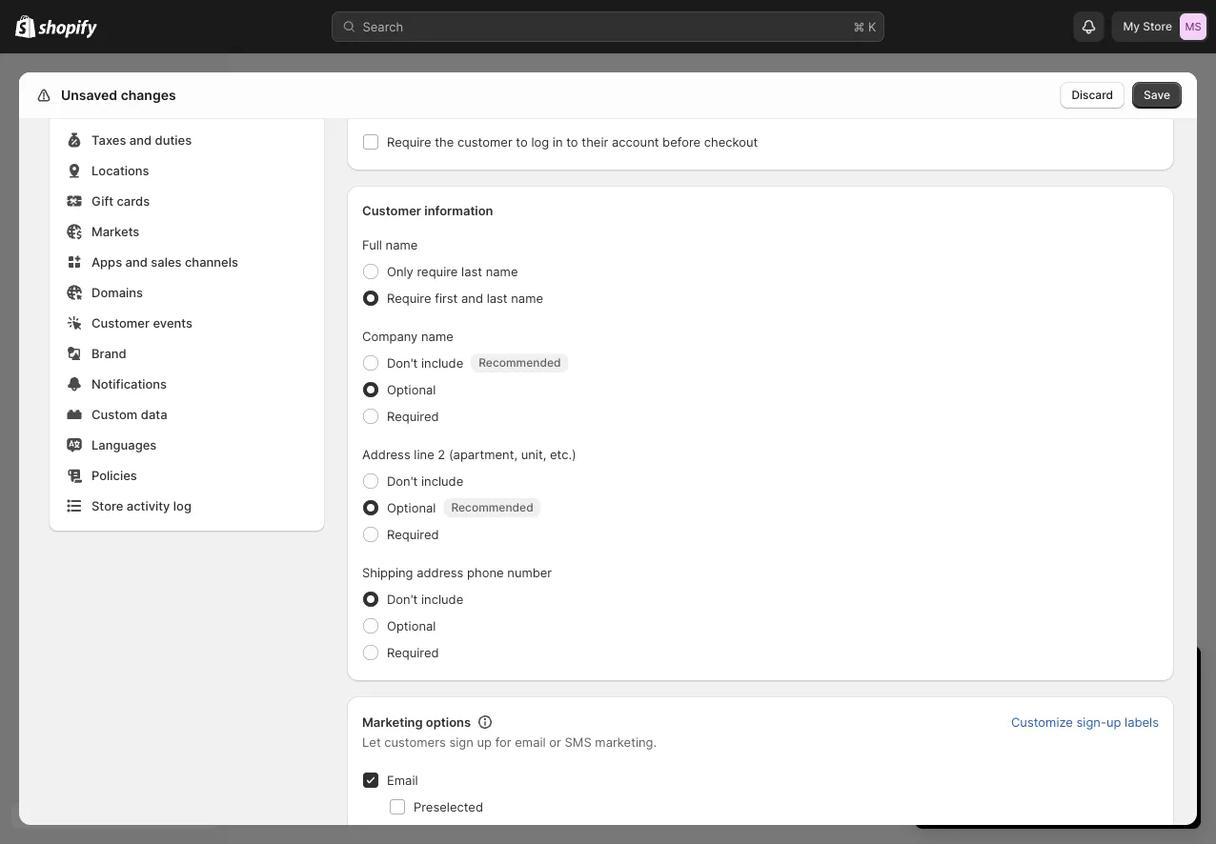 Task type: locate. For each thing, give the bounding box(es) containing it.
1 required from the top
[[387, 409, 439, 424]]

store inside settings dialog
[[91, 498, 123, 513]]

0 horizontal spatial for
[[495, 735, 511, 750]]

don't
[[599, 823, 629, 837]]

optional down shipping at the bottom
[[387, 619, 436, 633]]

0 vertical spatial for
[[1034, 717, 1051, 732]]

2 don't include from the top
[[387, 474, 463, 488]]

duties
[[155, 132, 192, 147]]

optional for company
[[387, 382, 436, 397]]

name up require first and last name
[[486, 264, 518, 279]]

apps and sales channels
[[91, 254, 238, 269]]

store
[[1143, 20, 1172, 33], [91, 498, 123, 513]]

0 vertical spatial don't include
[[387, 356, 463, 370]]

2 vertical spatial include
[[421, 592, 463, 607]]

1 optional from the top
[[387, 382, 436, 397]]

0 vertical spatial first
[[435, 291, 458, 305]]

and down 'only require last name'
[[461, 291, 483, 305]]

customer for customer events
[[91, 315, 150, 330]]

recommended down require first and last name
[[479, 356, 561, 370]]

events
[[153, 315, 193, 330]]

to right in
[[566, 134, 578, 149]]

optional
[[387, 382, 436, 397], [387, 500, 436, 515], [387, 619, 436, 633]]

channels
[[185, 254, 238, 269]]

0 vertical spatial don't
[[387, 356, 418, 370]]

email
[[387, 773, 418, 788]]

their
[[582, 134, 608, 149]]

save
[[1144, 88, 1170, 102]]

1 vertical spatial don't
[[387, 474, 418, 488]]

1 vertical spatial and
[[125, 254, 148, 269]]

data
[[141, 407, 167, 422]]

gift cards
[[91, 193, 150, 208]]

1 don't include from the top
[[387, 356, 463, 370]]

name up only
[[386, 237, 418, 252]]

0 horizontal spatial customer
[[91, 315, 150, 330]]

3 don't include from the top
[[387, 592, 463, 607]]

1 don't from the top
[[387, 356, 418, 370]]

for inside settings dialog
[[495, 735, 511, 750]]

gift cards link
[[61, 188, 313, 214]]

don't include for line
[[387, 474, 463, 488]]

0 vertical spatial customer
[[362, 203, 421, 218]]

3 don't from the top
[[387, 592, 418, 607]]

2 require from the top
[[387, 291, 431, 305]]

shopify image
[[38, 20, 97, 39]]

don't down company name
[[387, 356, 418, 370]]

don't include
[[387, 356, 463, 370], [387, 474, 463, 488], [387, 592, 463, 607]]

1 vertical spatial include
[[421, 474, 463, 488]]

3 optional from the top
[[387, 619, 436, 633]]

1 horizontal spatial store
[[1143, 20, 1172, 33]]

0 horizontal spatial email
[[515, 735, 546, 750]]

first inside your trial just started element
[[949, 717, 972, 732]]

2 don't from the top
[[387, 474, 418, 488]]

0 vertical spatial up
[[1106, 715, 1121, 730]]

⌘ k
[[854, 19, 876, 34]]

the
[[435, 134, 454, 149]]

up right sign
[[477, 735, 492, 750]]

1 horizontal spatial customer
[[362, 203, 421, 218]]

1 vertical spatial for
[[495, 735, 511, 750]]

require left the
[[387, 134, 431, 149]]

0 vertical spatial include
[[421, 356, 463, 370]]

$1/month
[[1054, 717, 1110, 732]]

email
[[515, 735, 546, 750], [664, 823, 695, 837]]

customer information
[[362, 203, 493, 218]]

don't include down address on the bottom left
[[387, 592, 463, 607]]

customize
[[1011, 715, 1073, 730]]

1 horizontal spatial up
[[1106, 715, 1121, 730]]

don't
[[387, 356, 418, 370], [387, 474, 418, 488], [387, 592, 418, 607]]

0 vertical spatial log
[[531, 134, 549, 149]]

1 vertical spatial last
[[487, 291, 508, 305]]

unit,
[[521, 447, 546, 462]]

months
[[987, 717, 1031, 732]]

2 vertical spatial and
[[461, 291, 483, 305]]

1 vertical spatial up
[[477, 735, 492, 750]]

recommended for optional
[[451, 501, 533, 515]]

locations link
[[61, 157, 313, 184]]

last up require first and last name
[[461, 264, 482, 279]]

full
[[362, 237, 382, 252]]

0 vertical spatial marketing.
[[595, 735, 657, 750]]

markets link
[[61, 218, 313, 245]]

last down 'only require last name'
[[487, 291, 508, 305]]

don't include down company name
[[387, 356, 463, 370]]

include down company name
[[421, 356, 463, 370]]

etc.)
[[550, 447, 576, 462]]

0 horizontal spatial marketing.
[[595, 735, 657, 750]]

1 horizontal spatial to
[[566, 134, 578, 149]]

languages link
[[61, 432, 313, 458]]

taxes and duties link
[[61, 127, 313, 153]]

your
[[934, 663, 975, 686]]

recommended
[[479, 356, 561, 370], [451, 501, 533, 515]]

include down 2
[[421, 474, 463, 488]]

0 horizontal spatial first
[[435, 291, 458, 305]]

marketing. for let customers sign up for email or sms marketing.
[[595, 735, 657, 750]]

1 vertical spatial require
[[387, 291, 431, 305]]

last
[[461, 264, 482, 279], [487, 291, 508, 305]]

email left the or at the left
[[515, 735, 546, 750]]

for inside your trial just started element
[[1034, 717, 1051, 732]]

0 horizontal spatial up
[[477, 735, 492, 750]]

unsaved
[[61, 87, 117, 103]]

1 horizontal spatial log
[[531, 134, 549, 149]]

marketing options
[[362, 715, 471, 730]]

customer events link
[[61, 310, 313, 336]]

your trial just started button
[[915, 646, 1201, 686]]

required up shipping at the bottom
[[387, 527, 439, 542]]

and
[[129, 132, 152, 147], [125, 254, 148, 269], [461, 291, 483, 305]]

1 vertical spatial recommended
[[451, 501, 533, 515]]

1 vertical spatial marketing.
[[699, 823, 760, 837]]

⌘
[[854, 19, 865, 34]]

account
[[612, 134, 659, 149]]

2 vertical spatial required
[[387, 645, 439, 660]]

2 vertical spatial optional
[[387, 619, 436, 633]]

languages
[[91, 437, 157, 452]]

0 vertical spatial required
[[387, 409, 439, 424]]

marketing. for customers can deselect if they don't want email marketing.
[[699, 823, 760, 837]]

customer for customer information
[[362, 203, 421, 218]]

and right apps
[[125, 254, 148, 269]]

(apartment,
[[449, 447, 518, 462]]

1 vertical spatial email
[[664, 823, 695, 837]]

marketing.
[[595, 735, 657, 750], [699, 823, 760, 837]]

require for require the customer to log in to their account before checkout
[[387, 134, 431, 149]]

1 require from the top
[[387, 134, 431, 149]]

2
[[438, 447, 445, 462]]

information
[[424, 203, 493, 218]]

first
[[435, 291, 458, 305], [949, 717, 972, 732]]

optional for shipping
[[387, 619, 436, 633]]

1 horizontal spatial first
[[949, 717, 972, 732]]

notifications link
[[61, 371, 313, 397]]

require the customer to log in to their account before checkout
[[387, 134, 758, 149]]

1 vertical spatial customer
[[91, 315, 150, 330]]

1 vertical spatial first
[[949, 717, 972, 732]]

0 vertical spatial require
[[387, 134, 431, 149]]

domains
[[91, 285, 143, 300]]

don't down address on the left of the page
[[387, 474, 418, 488]]

sign-
[[1077, 715, 1107, 730]]

for right months
[[1034, 717, 1051, 732]]

2 required from the top
[[387, 527, 439, 542]]

log down policies link
[[173, 498, 192, 513]]

email right want
[[664, 823, 695, 837]]

my store
[[1123, 20, 1172, 33]]

1 vertical spatial required
[[387, 527, 439, 542]]

brand
[[91, 346, 127, 361]]

2 vertical spatial don't
[[387, 592, 418, 607]]

up left labels at the right bottom of page
[[1106, 715, 1121, 730]]

0 vertical spatial store
[[1143, 20, 1172, 33]]

apps
[[91, 254, 122, 269]]

shipping address phone number
[[362, 565, 552, 580]]

discard
[[1072, 88, 1113, 102]]

first down 'only require last name'
[[435, 291, 458, 305]]

log
[[531, 134, 549, 149], [173, 498, 192, 513]]

shopify image
[[15, 15, 36, 38]]

options
[[426, 715, 471, 730]]

include for address
[[421, 592, 463, 607]]

1 vertical spatial log
[[173, 498, 192, 513]]

include down address on the bottom left
[[421, 592, 463, 607]]

0 vertical spatial and
[[129, 132, 152, 147]]

don't for shipping
[[387, 592, 418, 607]]

1 horizontal spatial for
[[1034, 717, 1051, 732]]

1 vertical spatial store
[[91, 498, 123, 513]]

optional down line
[[387, 500, 436, 515]]

don't down shipping at the bottom
[[387, 592, 418, 607]]

2 vertical spatial don't include
[[387, 592, 463, 607]]

required up line
[[387, 409, 439, 424]]

want
[[632, 823, 661, 837]]

for right sign
[[495, 735, 511, 750]]

log left in
[[531, 134, 549, 149]]

1 horizontal spatial marketing.
[[699, 823, 760, 837]]

policies
[[91, 468, 137, 483]]

customer
[[362, 203, 421, 218], [91, 315, 150, 330]]

2 include from the top
[[421, 474, 463, 488]]

2 to from the left
[[566, 134, 578, 149]]

customer up full name
[[362, 203, 421, 218]]

0 horizontal spatial last
[[461, 264, 482, 279]]

for
[[1034, 717, 1051, 732], [495, 735, 511, 750]]

address
[[417, 565, 464, 580]]

brand link
[[61, 340, 313, 367]]

0 horizontal spatial to
[[516, 134, 528, 149]]

customer down the domains
[[91, 315, 150, 330]]

taxes and duties
[[91, 132, 192, 147]]

up
[[1106, 715, 1121, 730], [477, 735, 492, 750]]

discard button
[[1060, 82, 1125, 109]]

require
[[387, 134, 431, 149], [387, 291, 431, 305]]

unsaved changes
[[61, 87, 176, 103]]

1 include from the top
[[421, 356, 463, 370]]

require down only
[[387, 291, 431, 305]]

0 horizontal spatial store
[[91, 498, 123, 513]]

2 optional from the top
[[387, 500, 436, 515]]

3 include from the top
[[421, 592, 463, 607]]

0 horizontal spatial log
[[173, 498, 192, 513]]

customers
[[414, 823, 477, 837]]

store right my at the top right of page
[[1143, 20, 1172, 33]]

marketing. right sms
[[595, 735, 657, 750]]

your trial just started element
[[915, 696, 1201, 829]]

0 vertical spatial recommended
[[479, 356, 561, 370]]

0 vertical spatial optional
[[387, 382, 436, 397]]

don't for address
[[387, 474, 418, 488]]

first left 3
[[949, 717, 972, 732]]

recommended down (apartment, at the left of page
[[451, 501, 533, 515]]

don't include down line
[[387, 474, 463, 488]]

3 required from the top
[[387, 645, 439, 660]]

to left in
[[516, 134, 528, 149]]

1 vertical spatial don't include
[[387, 474, 463, 488]]

marketing. right want
[[699, 823, 760, 837]]

optional down company name
[[387, 382, 436, 397]]

1 vertical spatial optional
[[387, 500, 436, 515]]

dialog
[[1205, 72, 1216, 844]]

required for phone
[[387, 645, 439, 660]]

store down policies
[[91, 498, 123, 513]]

required up "marketing options"
[[387, 645, 439, 660]]

and right taxes
[[129, 132, 152, 147]]



Task type: vqa. For each thing, say whether or not it's contained in the screenshot.
My Store image
yes



Task type: describe. For each thing, give the bounding box(es) containing it.
locations
[[91, 163, 149, 178]]

custom
[[91, 407, 138, 422]]

1 horizontal spatial email
[[664, 823, 695, 837]]

notifications
[[91, 376, 167, 391]]

trial
[[980, 663, 1014, 686]]

store activity log link
[[61, 493, 313, 519]]

phone
[[467, 565, 504, 580]]

and for apps
[[125, 254, 148, 269]]

first 3 months for $1/month
[[949, 717, 1110, 732]]

address
[[362, 447, 411, 462]]

they
[[570, 823, 596, 837]]

only
[[387, 264, 413, 279]]

if
[[559, 823, 566, 837]]

store activity log
[[91, 498, 192, 513]]

0 vertical spatial last
[[461, 264, 482, 279]]

let
[[362, 735, 381, 750]]

in
[[553, 134, 563, 149]]

gift
[[91, 193, 113, 208]]

customers
[[384, 735, 446, 750]]

sales
[[151, 254, 182, 269]]

customize sign-up labels
[[1011, 715, 1159, 730]]

labels
[[1125, 715, 1159, 730]]

your trial just started
[[934, 663, 1122, 686]]

3
[[976, 717, 984, 732]]

my
[[1123, 20, 1140, 33]]

sms
[[565, 735, 592, 750]]

1 to from the left
[[516, 134, 528, 149]]

started
[[1057, 663, 1122, 686]]

domains link
[[61, 279, 313, 306]]

apps and sales channels link
[[61, 249, 313, 275]]

sign
[[449, 735, 474, 750]]

require for require first and last name
[[387, 291, 431, 305]]

0 vertical spatial email
[[515, 735, 546, 750]]

before
[[663, 134, 701, 149]]

cards
[[117, 193, 150, 208]]

require first and last name
[[387, 291, 543, 305]]

and for taxes
[[129, 132, 152, 147]]

first inside settings dialog
[[435, 291, 458, 305]]

address line 2 (apartment, unit, etc.)
[[362, 447, 576, 462]]

customer
[[457, 134, 513, 149]]

name down 'only require last name'
[[511, 291, 543, 305]]

customers can deselect if they don't want email marketing.
[[414, 823, 760, 837]]

can
[[481, 823, 502, 837]]

recommended for don't include
[[479, 356, 561, 370]]

required for 2
[[387, 527, 439, 542]]

company
[[362, 329, 418, 344]]

marketing
[[362, 715, 423, 730]]

full name
[[362, 237, 418, 252]]

customer events
[[91, 315, 193, 330]]

only require last name
[[387, 264, 518, 279]]

settings dialog
[[19, 0, 1197, 844]]

k
[[868, 19, 876, 34]]

custom data
[[91, 407, 167, 422]]

shipping
[[362, 565, 413, 580]]

require
[[417, 264, 458, 279]]

policies link
[[61, 462, 313, 489]]

1 horizontal spatial last
[[487, 291, 508, 305]]

deselect
[[505, 823, 556, 837]]

custom data link
[[61, 401, 313, 428]]

markets
[[91, 224, 139, 239]]

customize sign-up labels link
[[1000, 709, 1170, 736]]

settings
[[57, 87, 111, 103]]

activity
[[127, 498, 170, 513]]

include for line
[[421, 474, 463, 488]]

or
[[549, 735, 561, 750]]

just
[[1019, 663, 1052, 686]]

save button
[[1132, 82, 1182, 109]]

changes
[[121, 87, 176, 103]]

don't include for address
[[387, 592, 463, 607]]

name down require first and last name
[[421, 329, 454, 344]]

search
[[363, 19, 403, 34]]

my store image
[[1180, 13, 1207, 40]]

taxes
[[91, 132, 126, 147]]

checkout
[[704, 134, 758, 149]]

preselected
[[414, 800, 483, 814]]

number
[[507, 565, 552, 580]]

company name
[[362, 329, 454, 344]]



